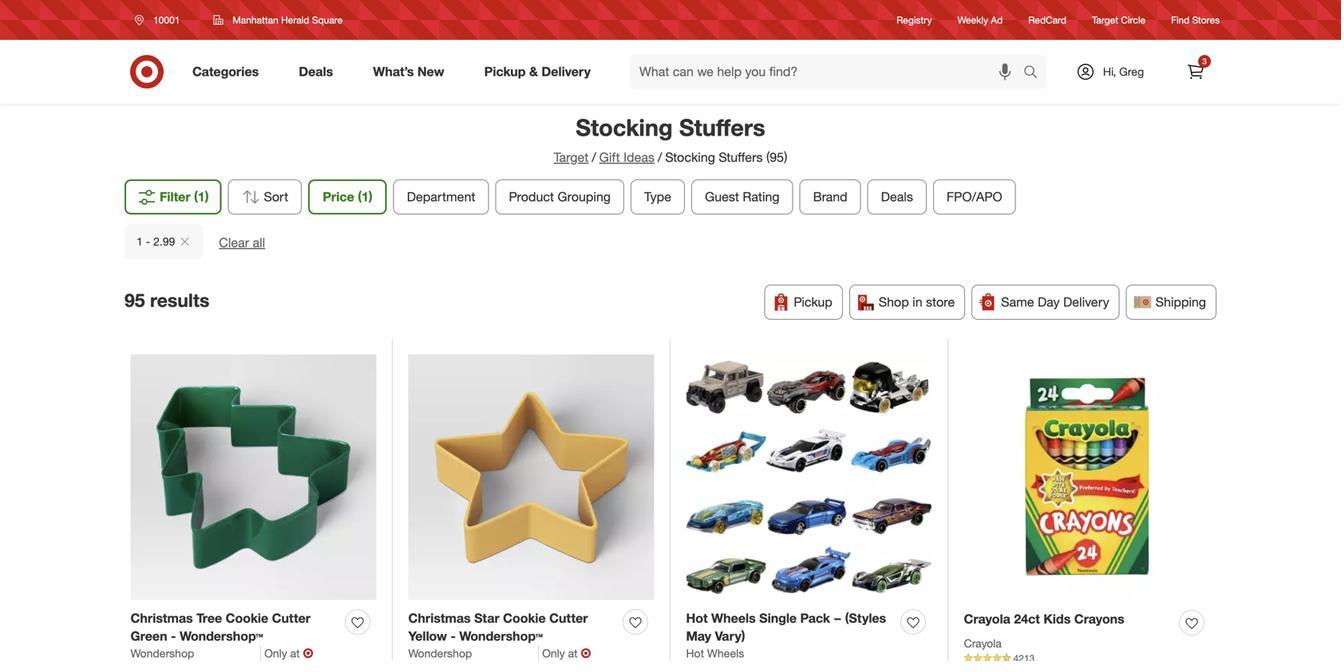 Task type: describe. For each thing, give the bounding box(es) containing it.
10001
[[153, 14, 180, 26]]

clear all button
[[219, 234, 265, 252]]

type
[[644, 189, 672, 205]]

ad
[[991, 14, 1003, 26]]

(styles
[[845, 611, 886, 627]]

registry link
[[897, 13, 932, 27]]

24ct
[[1014, 612, 1040, 627]]

- for christmas star cookie cutter yellow - wondershop™
[[451, 629, 456, 645]]

- inside button
[[146, 235, 150, 249]]

deals for deals link
[[299, 64, 333, 79]]

search
[[1016, 66, 1055, 81]]

only for christmas star cookie cutter yellow - wondershop™
[[542, 647, 565, 661]]

gift ideas link
[[599, 150, 655, 165]]

rating
[[743, 189, 780, 205]]

at for christmas star cookie cutter yellow - wondershop™
[[568, 647, 578, 661]]

crayola link
[[964, 636, 1002, 652]]

What can we help you find? suggestions appear below search field
[[630, 54, 1028, 89]]

what's new link
[[359, 54, 464, 89]]

3 link
[[1178, 54, 1214, 89]]

sort
[[264, 189, 288, 205]]

shop in store
[[879, 294, 955, 310]]

greg
[[1119, 65, 1144, 79]]

wondershop for green
[[131, 647, 194, 661]]

filter (1) button
[[125, 180, 222, 215]]

target link
[[554, 150, 589, 165]]

cookie for tree
[[226, 611, 268, 627]]

christmas tree cookie cutter green - wondershop™
[[131, 611, 311, 645]]

vary)
[[715, 629, 745, 645]]

square
[[312, 14, 343, 26]]

hot wheels link
[[686, 646, 744, 662]]

(95)
[[766, 150, 788, 165]]

3
[[1203, 56, 1207, 66]]

weekly
[[958, 14, 988, 26]]

shop in store button
[[849, 285, 965, 320]]

manhattan herald square
[[233, 14, 343, 26]]

crayola 24ct kids crayons link
[[964, 611, 1125, 629]]

what's new
[[373, 64, 444, 79]]

only for christmas tree cookie cutter green - wondershop™
[[264, 647, 287, 661]]

1 - 2.99
[[137, 235, 175, 249]]

1 / from the left
[[592, 150, 596, 165]]

crayola for crayola 24ct kids crayons
[[964, 612, 1011, 627]]

pickup & delivery
[[484, 64, 591, 79]]

guest
[[705, 189, 739, 205]]

in
[[913, 294, 923, 310]]

department
[[407, 189, 475, 205]]

pickup for pickup & delivery
[[484, 64, 526, 79]]

product
[[509, 189, 554, 205]]

gift
[[599, 150, 620, 165]]

wondershop™ for tree
[[180, 629, 263, 645]]

&
[[529, 64, 538, 79]]

star
[[474, 611, 500, 627]]

deals link
[[285, 54, 353, 89]]

0 vertical spatial stocking
[[576, 113, 673, 142]]

registry
[[897, 14, 932, 26]]

shop
[[879, 294, 909, 310]]

hot wheels single pack – (styles may vary) link
[[686, 610, 895, 646]]

same
[[1001, 294, 1034, 310]]

kids
[[1044, 612, 1071, 627]]

clear all
[[219, 235, 265, 251]]

target circle link
[[1092, 13, 1146, 27]]

categories
[[192, 64, 259, 79]]

delivery for same day delivery
[[1063, 294, 1109, 310]]

1 vertical spatial stuffers
[[719, 150, 763, 165]]

shipping button
[[1126, 285, 1217, 320]]

find stores
[[1171, 14, 1220, 26]]

price (1)
[[323, 189, 373, 205]]

christmas tree cookie cutter green - wondershop™ link
[[131, 610, 339, 646]]

at for christmas tree cookie cutter green - wondershop™
[[290, 647, 300, 661]]

2.99
[[153, 235, 175, 249]]

cutter for christmas tree cookie cutter green - wondershop™
[[272, 611, 311, 627]]

only at for christmas star cookie cutter yellow - wondershop™
[[542, 647, 578, 661]]

hi,
[[1103, 65, 1116, 79]]

what's
[[373, 64, 414, 79]]

store
[[926, 294, 955, 310]]

ideas
[[624, 150, 655, 165]]

type button
[[631, 180, 685, 215]]

filter (1)
[[160, 189, 209, 205]]

delivery for pickup & delivery
[[542, 64, 591, 79]]

crayola 24ct kids crayons
[[964, 612, 1125, 627]]

pickup & delivery link
[[471, 54, 611, 89]]

categories link
[[179, 54, 279, 89]]

all
[[253, 235, 265, 251]]

–
[[834, 611, 842, 627]]



Task type: vqa. For each thing, say whether or not it's contained in the screenshot.
topmost Crayola
yes



Task type: locate. For each thing, give the bounding box(es) containing it.
brand
[[813, 189, 848, 205]]

1 hot from the top
[[686, 611, 708, 627]]

wondershop down yellow
[[408, 647, 472, 661]]

0 horizontal spatial cookie
[[226, 611, 268, 627]]

pickup inside button
[[794, 294, 833, 310]]

1 only at from the left
[[264, 647, 300, 661]]

same day delivery
[[1001, 294, 1109, 310]]

0 vertical spatial wheels
[[711, 611, 756, 627]]

hi, greg
[[1103, 65, 1144, 79]]

1 vertical spatial deals
[[881, 189, 913, 205]]

1 horizontal spatial delivery
[[1063, 294, 1109, 310]]

delivery right &
[[542, 64, 591, 79]]

hot inside hot wheels single pack – (styles may vary)
[[686, 611, 708, 627]]

new
[[417, 64, 444, 79]]

0 horizontal spatial wondershop
[[131, 647, 194, 661]]

0 horizontal spatial only at
[[264, 647, 300, 661]]

wondershop link for tree
[[131, 646, 261, 662]]

- for christmas tree cookie cutter green - wondershop™
[[171, 629, 176, 645]]

2 wondershop™ from the left
[[459, 629, 543, 645]]

10001 button
[[125, 6, 197, 34]]

2 hot from the top
[[686, 647, 704, 661]]

stocking up gift ideas link
[[576, 113, 673, 142]]

0 horizontal spatial christmas
[[131, 611, 193, 627]]

wondershop™ down tree
[[180, 629, 263, 645]]

1 horizontal spatial only
[[542, 647, 565, 661]]

redcard link
[[1028, 13, 1067, 27]]

only at for christmas tree cookie cutter green - wondershop™
[[264, 647, 300, 661]]

wheels inside hot wheels single pack – (styles may vary)
[[711, 611, 756, 627]]

delivery
[[542, 64, 591, 79], [1063, 294, 1109, 310]]

crayola down crayola 24ct kids crayons link
[[964, 637, 1002, 651]]

christmas up yellow
[[408, 611, 471, 627]]

0 horizontal spatial at
[[290, 647, 300, 661]]

stuffers left "(95)"
[[719, 150, 763, 165]]

same day delivery button
[[972, 285, 1120, 320]]

circle
[[1121, 14, 1146, 26]]

1 wondershop link from the left
[[131, 646, 261, 662]]

christmas inside the christmas star cookie cutter yellow - wondershop™
[[408, 611, 471, 627]]

0 vertical spatial pickup
[[484, 64, 526, 79]]

0 horizontal spatial -
[[146, 235, 150, 249]]

0 horizontal spatial target
[[554, 150, 589, 165]]

2 only at from the left
[[542, 647, 578, 661]]

fpo/apo button
[[933, 180, 1016, 215]]

(1) for price (1)
[[358, 189, 373, 205]]

1 vertical spatial delivery
[[1063, 294, 1109, 310]]

1 horizontal spatial wondershop link
[[408, 646, 539, 662]]

1 christmas from the left
[[131, 611, 193, 627]]

weekly ad link
[[958, 13, 1003, 27]]

wondershop link for star
[[408, 646, 539, 662]]

cutter inside the christmas star cookie cutter yellow - wondershop™
[[549, 611, 588, 627]]

2 christmas from the left
[[408, 611, 471, 627]]

/ left gift
[[592, 150, 596, 165]]

0 horizontal spatial deals
[[299, 64, 333, 79]]

- inside the christmas star cookie cutter yellow - wondershop™
[[451, 629, 456, 645]]

cookie right tree
[[226, 611, 268, 627]]

stuffers up 'guest'
[[679, 113, 765, 142]]

results
[[150, 289, 209, 312]]

only down christmas tree cookie cutter green - wondershop™ 'link'
[[264, 647, 287, 661]]

1 (1) from the left
[[194, 189, 209, 205]]

2 at from the left
[[568, 647, 578, 661]]

deals for deals button
[[881, 189, 913, 205]]

wondershop link
[[131, 646, 261, 662], [408, 646, 539, 662]]

1 cookie from the left
[[226, 611, 268, 627]]

christmas star cookie cutter yellow - wondershop™
[[408, 611, 588, 645]]

pack
[[800, 611, 830, 627]]

department button
[[393, 180, 489, 215]]

cookie inside christmas tree cookie cutter green - wondershop™
[[226, 611, 268, 627]]

grouping
[[558, 189, 611, 205]]

christmas
[[131, 611, 193, 627], [408, 611, 471, 627]]

2 wondershop from the left
[[408, 647, 472, 661]]

delivery right the day
[[1063, 294, 1109, 310]]

-
[[146, 235, 150, 249], [171, 629, 176, 645], [451, 629, 456, 645]]

tree
[[196, 611, 222, 627]]

95 results
[[125, 289, 209, 312]]

wondershop link down the christmas star cookie cutter yellow - wondershop™
[[408, 646, 539, 662]]

guest rating
[[705, 189, 780, 205]]

price
[[323, 189, 354, 205]]

0 horizontal spatial pickup
[[484, 64, 526, 79]]

1 horizontal spatial at
[[568, 647, 578, 661]]

only at down christmas tree cookie cutter green - wondershop™ 'link'
[[264, 647, 300, 661]]

deals inside button
[[881, 189, 913, 205]]

wheels down the vary)
[[707, 647, 744, 661]]

search button
[[1016, 54, 1055, 93]]

1 horizontal spatial cookie
[[503, 611, 546, 627]]

2 cookie from the left
[[503, 611, 546, 627]]

2 horizontal spatial -
[[451, 629, 456, 645]]

wondershop for yellow
[[408, 647, 472, 661]]

/
[[592, 150, 596, 165], [658, 150, 662, 165]]

cookie inside the christmas star cookie cutter yellow - wondershop™
[[503, 611, 546, 627]]

clear
[[219, 235, 249, 251]]

christmas for yellow
[[408, 611, 471, 627]]

0 horizontal spatial wondershop™
[[180, 629, 263, 645]]

crayola 24ct kids crayons image
[[964, 355, 1211, 601], [964, 355, 1211, 601]]

1 horizontal spatial -
[[171, 629, 176, 645]]

wondershop™ for star
[[459, 629, 543, 645]]

(1) for filter (1)
[[194, 189, 209, 205]]

wondershop™ inside christmas tree cookie cutter green - wondershop™
[[180, 629, 263, 645]]

manhattan herald square button
[[203, 6, 353, 34]]

1 horizontal spatial cutter
[[549, 611, 588, 627]]

hot for hot wheels single pack – (styles may vary)
[[686, 611, 708, 627]]

1 vertical spatial wheels
[[707, 647, 744, 661]]

hot for hot wheels
[[686, 647, 704, 661]]

hot up may at the right bottom of the page
[[686, 611, 708, 627]]

- right yellow
[[451, 629, 456, 645]]

0 vertical spatial delivery
[[542, 64, 591, 79]]

crayola up crayola link
[[964, 612, 1011, 627]]

target left 'circle'
[[1092, 14, 1118, 26]]

1 horizontal spatial wondershop™
[[459, 629, 543, 645]]

0 vertical spatial deals
[[299, 64, 333, 79]]

wondershop™ inside the christmas star cookie cutter yellow - wondershop™
[[459, 629, 543, 645]]

2 (1) from the left
[[358, 189, 373, 205]]

1 vertical spatial crayola
[[964, 637, 1002, 651]]

0 vertical spatial target
[[1092, 14, 1118, 26]]

day
[[1038, 294, 1060, 310]]

at down christmas star cookie cutter yellow - wondershop™ link
[[568, 647, 578, 661]]

1 at from the left
[[290, 647, 300, 661]]

1 horizontal spatial (1)
[[358, 189, 373, 205]]

1 vertical spatial stocking
[[665, 150, 715, 165]]

product grouping
[[509, 189, 611, 205]]

- inside christmas tree cookie cutter green - wondershop™
[[171, 629, 176, 645]]

0 horizontal spatial cutter
[[272, 611, 311, 627]]

christmas up green
[[131, 611, 193, 627]]

2 wondershop link from the left
[[408, 646, 539, 662]]

/ right ideas
[[658, 150, 662, 165]]

find
[[1171, 14, 1190, 26]]

product grouping button
[[495, 180, 624, 215]]

1 cutter from the left
[[272, 611, 311, 627]]

0 horizontal spatial /
[[592, 150, 596, 165]]

2 only from the left
[[542, 647, 565, 661]]

yellow
[[408, 629, 447, 645]]

- right green
[[171, 629, 176, 645]]

1 only from the left
[[264, 647, 287, 661]]

wheels for hot wheels single pack – (styles may vary)
[[711, 611, 756, 627]]

only down christmas star cookie cutter yellow - wondershop™ link
[[542, 647, 565, 661]]

cookie right "star"
[[503, 611, 546, 627]]

2 cutter from the left
[[549, 611, 588, 627]]

target left gift
[[554, 150, 589, 165]]

filter
[[160, 189, 190, 205]]

pickup button
[[764, 285, 843, 320]]

crayola
[[964, 612, 1011, 627], [964, 637, 1002, 651]]

pickup for pickup
[[794, 294, 833, 310]]

wondershop link down christmas tree cookie cutter green - wondershop™
[[131, 646, 261, 662]]

0 vertical spatial hot
[[686, 611, 708, 627]]

1 horizontal spatial /
[[658, 150, 662, 165]]

wheels for hot wheels
[[707, 647, 744, 661]]

0 horizontal spatial (1)
[[194, 189, 209, 205]]

(1) inside button
[[194, 189, 209, 205]]

stocking stuffers target / gift ideas / stocking stuffers (95)
[[554, 113, 788, 165]]

wheels
[[711, 611, 756, 627], [707, 647, 744, 661]]

1 horizontal spatial wondershop
[[408, 647, 472, 661]]

1 vertical spatial hot
[[686, 647, 704, 661]]

stores
[[1192, 14, 1220, 26]]

at down christmas tree cookie cutter green - wondershop™ 'link'
[[290, 647, 300, 661]]

stocking up 'guest'
[[665, 150, 715, 165]]

0 horizontal spatial only
[[264, 647, 287, 661]]

redcard
[[1028, 14, 1067, 26]]

herald
[[281, 14, 309, 26]]

cutter inside christmas tree cookie cutter green - wondershop™
[[272, 611, 311, 627]]

1 vertical spatial pickup
[[794, 294, 833, 310]]

only at
[[264, 647, 300, 661], [542, 647, 578, 661]]

wondershop™
[[180, 629, 263, 645], [459, 629, 543, 645]]

christmas tree cookie cutter green - wondershop™ image
[[131, 355, 376, 601], [131, 355, 376, 601]]

0 vertical spatial stuffers
[[679, 113, 765, 142]]

1 horizontal spatial deals
[[881, 189, 913, 205]]

1 vertical spatial target
[[554, 150, 589, 165]]

brand button
[[800, 180, 861, 215]]

1 horizontal spatial christmas
[[408, 611, 471, 627]]

target circle
[[1092, 14, 1146, 26]]

0 vertical spatial crayola
[[964, 612, 1011, 627]]

1 - 2.99 button
[[125, 224, 203, 259]]

hot wheels
[[686, 647, 744, 661]]

- right "1"
[[146, 235, 150, 249]]

christmas for green
[[131, 611, 193, 627]]

manhattan
[[233, 14, 278, 26]]

cutter for christmas star cookie cutter yellow - wondershop™
[[549, 611, 588, 627]]

christmas star cookie cutter yellow - wondershop™ link
[[408, 610, 617, 646]]

1 crayola from the top
[[964, 612, 1011, 627]]

delivery inside button
[[1063, 294, 1109, 310]]

crayola for crayola
[[964, 637, 1002, 651]]

wondershop
[[131, 647, 194, 661], [408, 647, 472, 661]]

2 crayola from the top
[[964, 637, 1002, 651]]

2 / from the left
[[658, 150, 662, 165]]

(1) right price
[[358, 189, 373, 205]]

1
[[137, 235, 143, 249]]

0 horizontal spatial delivery
[[542, 64, 591, 79]]

weekly ad
[[958, 14, 1003, 26]]

1 wondershop from the left
[[131, 647, 194, 661]]

wheels up the vary)
[[711, 611, 756, 627]]

fpo/apo
[[947, 189, 1003, 205]]

shipping
[[1156, 294, 1206, 310]]

wondershop™ down "star"
[[459, 629, 543, 645]]

1 horizontal spatial only at
[[542, 647, 578, 661]]

guest rating button
[[691, 180, 793, 215]]

deals down square
[[299, 64, 333, 79]]

sort button
[[228, 180, 302, 215]]

only at down christmas star cookie cutter yellow - wondershop™ link
[[542, 647, 578, 661]]

hot wheels single pack – (styles may vary) image
[[686, 355, 932, 601], [686, 355, 932, 601]]

0 horizontal spatial wondershop link
[[131, 646, 261, 662]]

target
[[1092, 14, 1118, 26], [554, 150, 589, 165]]

1 horizontal spatial target
[[1092, 14, 1118, 26]]

wondershop down green
[[131, 647, 194, 661]]

deals right brand
[[881, 189, 913, 205]]

crayons
[[1074, 612, 1125, 627]]

christmas inside christmas tree cookie cutter green - wondershop™
[[131, 611, 193, 627]]

hot wheels single pack – (styles may vary)
[[686, 611, 886, 645]]

95
[[125, 289, 145, 312]]

1 wondershop™ from the left
[[180, 629, 263, 645]]

find stores link
[[1171, 13, 1220, 27]]

christmas star cookie cutter yellow - wondershop™ image
[[408, 355, 654, 601], [408, 355, 654, 601]]

target inside stocking stuffers target / gift ideas / stocking stuffers (95)
[[554, 150, 589, 165]]

1 horizontal spatial pickup
[[794, 294, 833, 310]]

cookie for star
[[503, 611, 546, 627]]

hot down may at the right bottom of the page
[[686, 647, 704, 661]]

(1) right the filter
[[194, 189, 209, 205]]

cutter
[[272, 611, 311, 627], [549, 611, 588, 627]]



